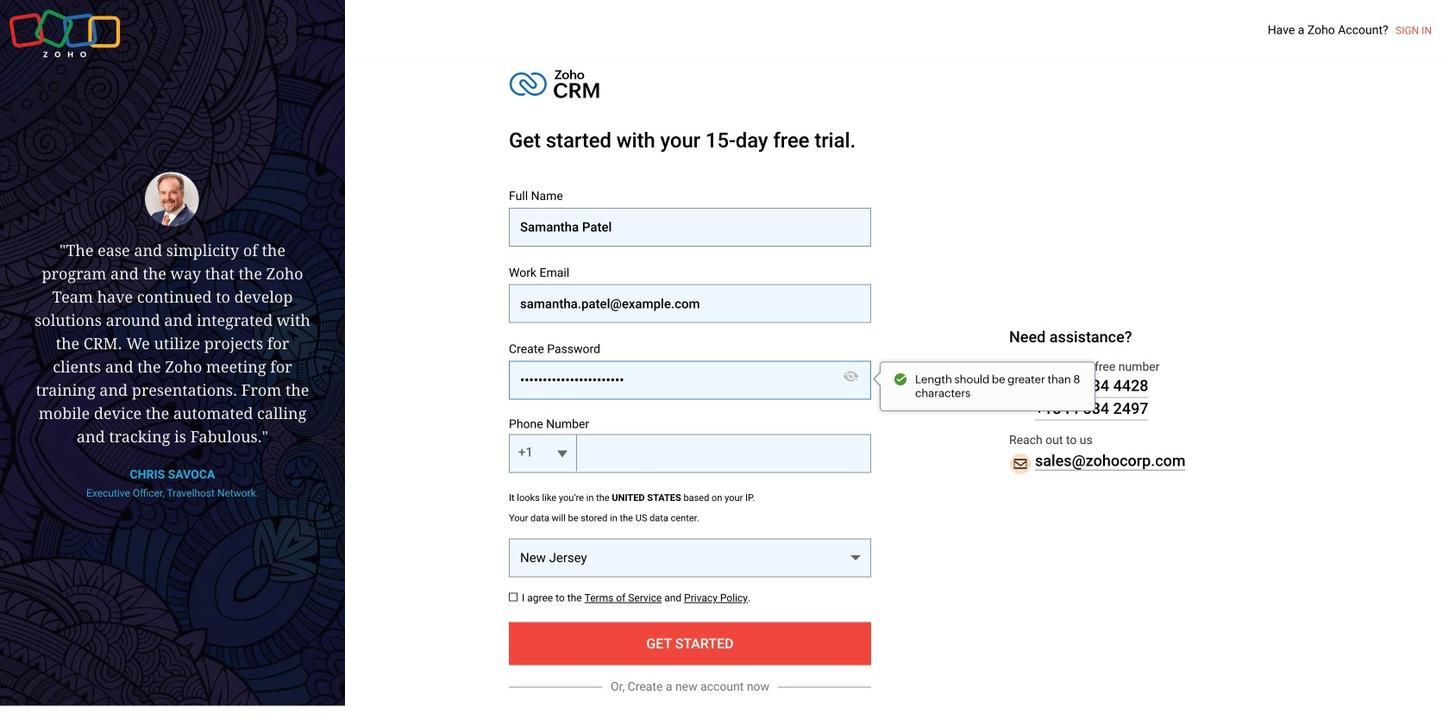 Task type: describe. For each thing, give the bounding box(es) containing it.
Enter your email email field
[[509, 284, 872, 323]]

zoho crm logo image
[[509, 65, 601, 103]]

Enter your phone number text field
[[509, 434, 872, 473]]



Task type: locate. For each thing, give the bounding box(es) containing it.
Enter your name text field
[[509, 208, 872, 247]]

None submit
[[509, 623, 872, 666]]

Enter password for your account password field
[[509, 361, 872, 400]]



Task type: vqa. For each thing, say whether or not it's contained in the screenshot.
Enter Your Name text field
yes



